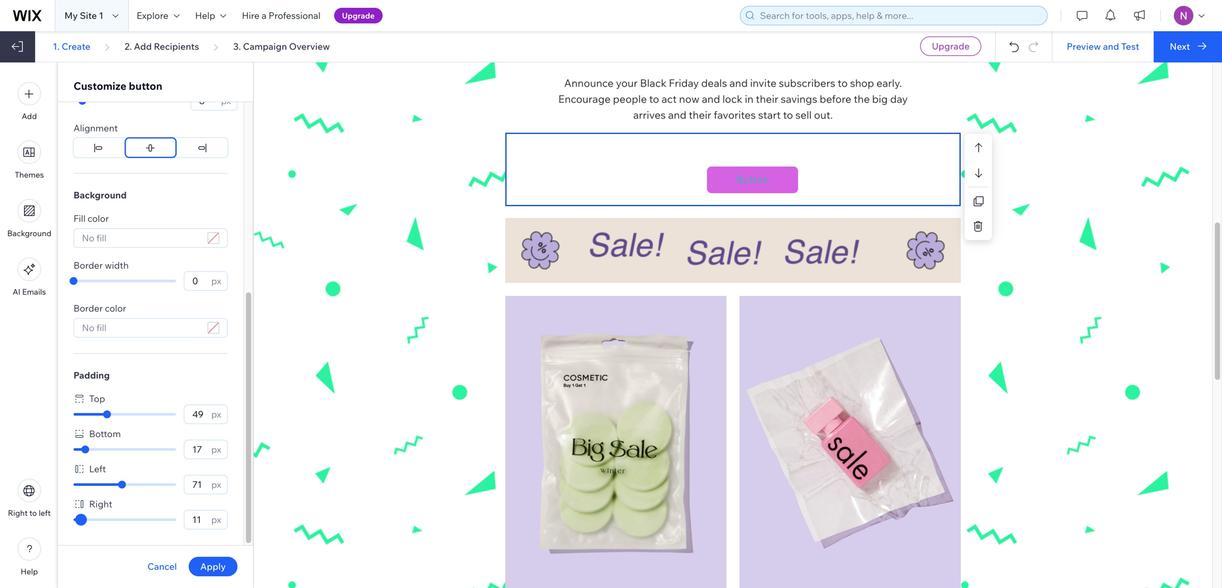 Task type: describe. For each thing, give the bounding box(es) containing it.
day
[[890, 93, 908, 106]]

left
[[39, 508, 51, 518]]

big
[[872, 93, 888, 106]]

deals
[[701, 77, 727, 90]]

button
[[736, 173, 769, 186]]

customize button
[[74, 79, 162, 92]]

early.
[[877, 77, 902, 90]]

2. add recipients
[[125, 41, 199, 52]]

1. create
[[53, 41, 90, 52]]

border width
[[74, 260, 129, 271]]

button
[[129, 79, 162, 92]]

0 horizontal spatial their
[[689, 108, 711, 122]]

0 vertical spatial background
[[74, 189, 127, 201]]

right to left button
[[8, 479, 51, 518]]

hire
[[242, 10, 260, 21]]

0 horizontal spatial help button
[[18, 538, 41, 577]]

now
[[679, 93, 699, 106]]

sell
[[795, 108, 812, 122]]

1 horizontal spatial their
[[756, 93, 778, 106]]

apply
[[200, 561, 226, 572]]

professional
[[269, 10, 321, 21]]

to inside "button"
[[29, 508, 37, 518]]

preview
[[1067, 41, 1101, 52]]

button link
[[717, 167, 789, 193]]

campaign
[[243, 41, 287, 52]]

no fill field for fill color
[[78, 229, 204, 247]]

width
[[105, 260, 129, 271]]

border for border width
[[74, 260, 103, 271]]

top
[[89, 393, 105, 404]]

ai emails button
[[13, 258, 46, 297]]

act
[[662, 93, 677, 106]]

border color
[[74, 303, 126, 314]]

alignment
[[74, 122, 118, 134]]

friday
[[669, 77, 699, 90]]

px for left
[[211, 479, 221, 490]]

right for right to left
[[8, 508, 28, 518]]

1 horizontal spatial help
[[195, 10, 215, 21]]

site
[[80, 10, 97, 21]]

1 horizontal spatial upgrade button
[[920, 36, 981, 56]]

3. campaign overview link
[[233, 41, 330, 52]]

2. add recipients link
[[125, 41, 199, 52]]

color for border color
[[105, 303, 126, 314]]

left
[[89, 463, 106, 475]]

themes
[[15, 170, 44, 180]]

padding
[[74, 370, 110, 381]]

lock
[[722, 93, 743, 106]]

before
[[820, 93, 851, 106]]

savings
[[781, 93, 817, 106]]

1.
[[53, 41, 60, 52]]

hire a professional
[[242, 10, 321, 21]]

invite
[[750, 77, 777, 90]]

announce your black friday deals and invite subscribers to shop early. encourage people to act now and lock in their savings before the big day arrives and their favorites start to sell out.
[[558, 77, 910, 122]]



Task type: locate. For each thing, give the bounding box(es) containing it.
out.
[[814, 108, 833, 122]]

favorites
[[714, 108, 756, 122]]

and up lock
[[729, 77, 748, 90]]

0 vertical spatial help
[[195, 10, 215, 21]]

No fill field
[[78, 229, 204, 247], [78, 319, 204, 337]]

add right 2.
[[134, 41, 152, 52]]

1 vertical spatial upgrade
[[932, 40, 970, 52]]

1 vertical spatial background
[[7, 228, 51, 238]]

color
[[88, 213, 109, 224], [105, 303, 126, 314]]

recipients
[[154, 41, 199, 52]]

help button
[[187, 0, 234, 31], [18, 538, 41, 577]]

shop
[[850, 77, 874, 90]]

upgrade right professional
[[342, 11, 375, 20]]

right inside "button"
[[8, 508, 28, 518]]

color down width
[[105, 303, 126, 314]]

help up 'recipients'
[[195, 10, 215, 21]]

next button
[[1154, 31, 1222, 62]]

1 border from the top
[[74, 260, 103, 271]]

1 vertical spatial upgrade button
[[920, 36, 981, 56]]

and left test
[[1103, 41, 1119, 52]]

0 horizontal spatial add
[[22, 111, 37, 121]]

right down left
[[89, 498, 112, 510]]

add up the "themes" 'button'
[[22, 111, 37, 121]]

to
[[838, 77, 848, 90], [649, 93, 659, 106], [783, 108, 793, 122], [29, 508, 37, 518]]

their up 'start' on the top right
[[756, 93, 778, 106]]

1
[[99, 10, 103, 21]]

1 horizontal spatial upgrade
[[932, 40, 970, 52]]

border
[[74, 260, 103, 271], [74, 303, 103, 314]]

px for right
[[211, 514, 221, 525]]

0 horizontal spatial right
[[8, 508, 28, 518]]

the
[[854, 93, 870, 106]]

fill
[[74, 213, 86, 224]]

to left act
[[649, 93, 659, 106]]

apply button
[[189, 557, 238, 577]]

Search for tools, apps, help & more... field
[[756, 7, 1043, 25]]

arrives
[[633, 108, 666, 122]]

their down 'now'
[[689, 108, 711, 122]]

px for bottom
[[211, 444, 221, 455]]

border down border width
[[74, 303, 103, 314]]

ai
[[13, 287, 20, 297]]

background up the ai emails button
[[7, 228, 51, 238]]

2.
[[125, 41, 132, 52]]

right left left
[[8, 508, 28, 518]]

None text field
[[188, 272, 207, 290], [188, 405, 207, 424], [188, 441, 207, 459], [188, 511, 207, 529], [188, 272, 207, 290], [188, 405, 207, 424], [188, 441, 207, 459], [188, 511, 207, 529]]

black
[[640, 77, 667, 90]]

0 vertical spatial upgrade
[[342, 11, 375, 20]]

upgrade button right professional
[[334, 8, 382, 23]]

upgrade button
[[334, 8, 382, 23], [920, 36, 981, 56]]

upgrade down search for tools, apps, help & more... field
[[932, 40, 970, 52]]

0 horizontal spatial upgrade
[[342, 11, 375, 20]]

to left left
[[29, 508, 37, 518]]

0 vertical spatial help button
[[187, 0, 234, 31]]

1 vertical spatial help button
[[18, 538, 41, 577]]

themes button
[[15, 141, 44, 180]]

in
[[745, 93, 754, 106]]

2 no fill field from the top
[[78, 319, 204, 337]]

1 no fill field from the top
[[78, 229, 204, 247]]

1 vertical spatial border
[[74, 303, 103, 314]]

0 vertical spatial border
[[74, 260, 103, 271]]

add button
[[18, 82, 41, 121]]

0 horizontal spatial background
[[7, 228, 51, 238]]

right
[[89, 498, 112, 510], [8, 508, 28, 518]]

my
[[64, 10, 78, 21]]

and down deals
[[702, 93, 720, 106]]

2 border from the top
[[74, 303, 103, 314]]

hire a professional link
[[234, 0, 328, 31]]

3. campaign overview
[[233, 41, 330, 52]]

to left the sell
[[783, 108, 793, 122]]

bottom
[[89, 428, 121, 440]]

upgrade button down search for tools, apps, help & more... field
[[920, 36, 981, 56]]

right for right
[[89, 498, 112, 510]]

0 vertical spatial no fill field
[[78, 229, 204, 247]]

color for fill color
[[88, 213, 109, 224]]

create
[[62, 41, 90, 52]]

0 vertical spatial their
[[756, 93, 778, 106]]

0 vertical spatial upgrade button
[[334, 8, 382, 23]]

my site 1
[[64, 10, 103, 21]]

background button
[[7, 199, 51, 238]]

1 vertical spatial no fill field
[[78, 319, 204, 337]]

and down act
[[668, 108, 686, 122]]

help button down right to left
[[18, 538, 41, 577]]

no fill field for border color
[[78, 319, 204, 337]]

0 vertical spatial add
[[134, 41, 152, 52]]

1 horizontal spatial background
[[74, 189, 127, 201]]

ai emails
[[13, 287, 46, 297]]

start
[[758, 108, 781, 122]]

explore
[[137, 10, 168, 21]]

a
[[262, 10, 267, 21]]

px for top
[[211, 409, 221, 420]]

your
[[616, 77, 638, 90]]

overview
[[289, 41, 330, 52]]

1 horizontal spatial add
[[134, 41, 152, 52]]

test
[[1121, 41, 1139, 52]]

0 vertical spatial color
[[88, 213, 109, 224]]

no fill field down border color
[[78, 319, 204, 337]]

and
[[1103, 41, 1119, 52], [729, 77, 748, 90], [702, 93, 720, 106], [668, 108, 686, 122]]

1 horizontal spatial help button
[[187, 0, 234, 31]]

border left width
[[74, 260, 103, 271]]

emails
[[22, 287, 46, 297]]

0 horizontal spatial upgrade button
[[334, 8, 382, 23]]

1 vertical spatial color
[[105, 303, 126, 314]]

1 vertical spatial their
[[689, 108, 711, 122]]

background
[[74, 189, 127, 201], [7, 228, 51, 238]]

people
[[613, 93, 647, 106]]

cancel button
[[147, 561, 177, 573]]

right to left
[[8, 508, 51, 518]]

add
[[134, 41, 152, 52], [22, 111, 37, 121]]

1. create link
[[53, 41, 90, 52]]

border for border color
[[74, 303, 103, 314]]

no fill field up width
[[78, 229, 204, 247]]

preview and test
[[1067, 41, 1139, 52]]

1 vertical spatial help
[[21, 567, 38, 577]]

encourage
[[558, 93, 611, 106]]

1 horizontal spatial right
[[89, 498, 112, 510]]

to up before
[[838, 77, 848, 90]]

0 horizontal spatial help
[[21, 567, 38, 577]]

background up the fill color
[[74, 189, 127, 201]]

px
[[221, 95, 231, 106], [211, 275, 221, 287], [211, 409, 221, 420], [211, 444, 221, 455], [211, 479, 221, 490], [211, 514, 221, 525]]

1 vertical spatial add
[[22, 111, 37, 121]]

subscribers
[[779, 77, 835, 90]]

next
[[1170, 41, 1190, 52]]

help
[[195, 10, 215, 21], [21, 567, 38, 577]]

help down right to left
[[21, 567, 38, 577]]

upgrade
[[342, 11, 375, 20], [932, 40, 970, 52]]

add inside button
[[22, 111, 37, 121]]

color right 'fill'
[[88, 213, 109, 224]]

cancel
[[147, 561, 177, 572]]

fill color
[[74, 213, 109, 224]]

help button left hire
[[187, 0, 234, 31]]

3.
[[233, 41, 241, 52]]

customize
[[74, 79, 126, 92]]

announce
[[564, 77, 614, 90]]

their
[[756, 93, 778, 106], [689, 108, 711, 122]]

None text field
[[195, 92, 217, 110], [188, 476, 207, 494], [195, 92, 217, 110], [188, 476, 207, 494]]



Task type: vqa. For each thing, say whether or not it's contained in the screenshot.
top Border
yes



